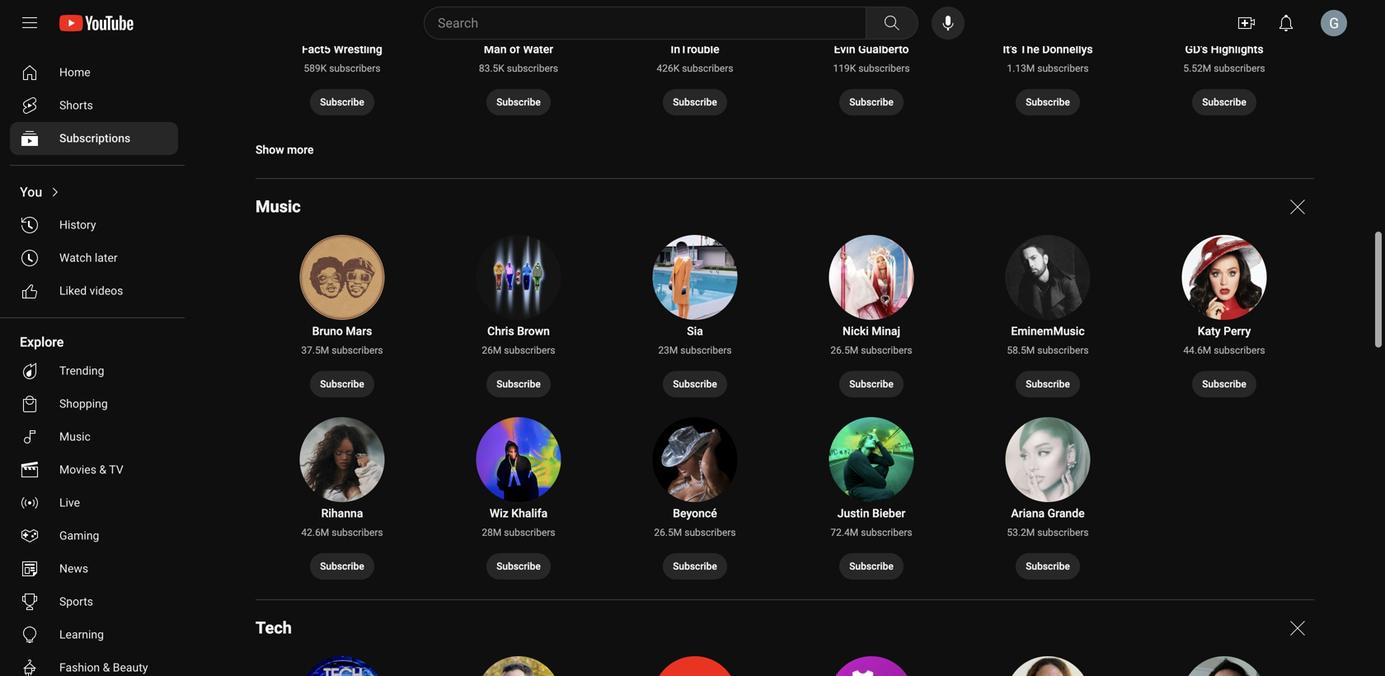 Task type: locate. For each thing, give the bounding box(es) containing it.
subscribe button for justin bieber
[[840, 553, 904, 580]]

subscribe button down 37.5m
[[310, 371, 374, 397]]

1 vertical spatial music
[[59, 430, 91, 444]]

subscribers down the 'gualberto' at the top of page
[[859, 63, 910, 74]]

1.13m
[[1007, 63, 1035, 74]]

shorts
[[59, 99, 93, 112]]

subscribe down '589k'
[[320, 96, 364, 108]]

subscribers down bieber
[[861, 527, 912, 538]]

subscribers inside the evin gualberto 119k subscribers
[[859, 63, 910, 74]]

subscribe down 44.6m
[[1202, 378, 1247, 390]]

subscribe text field for 5.52m subscribers
[[1202, 96, 1247, 108]]

movies & tv link
[[10, 454, 178, 487], [10, 454, 178, 487]]

subscribe down 58.5m
[[1026, 378, 1070, 390]]

26.5m down nicki
[[831, 345, 859, 356]]

Subscribe text field
[[1026, 96, 1070, 108], [1202, 96, 1247, 108], [320, 378, 364, 390], [850, 378, 894, 390], [1202, 378, 1247, 390], [320, 561, 364, 572], [497, 561, 541, 572], [673, 561, 717, 572], [850, 561, 894, 572], [1026, 561, 1070, 572]]

subscribers
[[329, 63, 381, 74], [507, 63, 558, 74], [682, 63, 733, 74], [859, 63, 910, 74], [1038, 63, 1089, 74], [1214, 63, 1265, 74], [332, 345, 383, 356], [504, 345, 555, 356], [681, 345, 732, 356], [861, 345, 912, 356], [1038, 345, 1089, 356], [1214, 345, 1265, 356], [332, 527, 383, 538], [504, 527, 555, 538], [685, 527, 736, 538], [861, 527, 912, 538], [1038, 527, 1089, 538]]

1 horizontal spatial 26.5m
[[831, 345, 859, 356]]

subscribers down rihanna on the bottom of page
[[332, 527, 383, 538]]

subscribers down wrestling
[[329, 63, 381, 74]]

subscribe down 119k
[[850, 96, 894, 108]]

subscribe button for eminemmusic
[[1016, 371, 1080, 397]]

subscribe down 28m
[[497, 561, 541, 572]]

subscribe down 23m
[[673, 378, 717, 390]]

subscribe down 72.4m
[[850, 561, 894, 572]]

music link
[[10, 421, 178, 454], [10, 421, 178, 454]]

subscribe button down 5.52m
[[1193, 89, 1257, 115]]

& left tv
[[99, 463, 106, 477]]

0 vertical spatial &
[[99, 463, 106, 477]]

subscribers down water on the left
[[507, 63, 558, 74]]

subscribe button for ariana grande
[[1016, 553, 1080, 580]]

subscribe button down 119k
[[840, 89, 904, 115]]

wiz
[[490, 507, 509, 520]]

subscribers down the grande
[[1038, 527, 1089, 538]]

subscribe down 42.6m on the bottom of page
[[320, 561, 364, 572]]

subscribers inside gd's highlights 5.52m subscribers
[[1214, 63, 1265, 74]]

fashion
[[59, 661, 100, 675]]

music
[[256, 197, 301, 216], [59, 430, 91, 444]]

subscribers down "highlights"
[[1214, 63, 1265, 74]]

subscribers inside "wiz khalifa 28m subscribers"
[[504, 527, 555, 538]]

subscribe button down 44.6m
[[1193, 371, 1257, 397]]

subscribe for ariana grande
[[1026, 561, 1070, 572]]

you
[[20, 184, 42, 200]]

subscribers down donnellys
[[1038, 63, 1089, 74]]

highlights
[[1211, 42, 1264, 56]]

subscribers down perry
[[1214, 345, 1265, 356]]

subscriptions link
[[10, 122, 178, 155], [10, 122, 178, 155]]

shopping link
[[10, 388, 178, 421], [10, 388, 178, 421]]

subscribe down the nicki minaj 26.5m subscribers
[[850, 378, 894, 390]]

subscribe button for 83.5k subscribers
[[487, 89, 551, 115]]

subscribe text field for bruno mars
[[320, 378, 364, 390]]

subscribers inside rihanna 42.6m subscribers
[[332, 527, 383, 538]]

subscribe text field down 83.5k
[[497, 96, 541, 108]]

evin gualberto 119k subscribers
[[833, 42, 910, 74]]

katy perry 44.6m subscribers
[[1184, 324, 1265, 356]]

the
[[1020, 42, 1040, 56]]

home link
[[10, 56, 178, 89], [10, 56, 178, 89]]

show more button
[[242, 135, 327, 165]]

fashion & beauty link
[[10, 651, 178, 676], [10, 651, 178, 676]]

1 horizontal spatial music
[[256, 197, 301, 216]]

subscribe button down 23m
[[663, 371, 727, 397]]

subscribe text field down 42.6m on the bottom of page
[[320, 561, 364, 572]]

subscribe text field for rihanna
[[320, 561, 364, 572]]

learning
[[59, 628, 104, 642]]

subscribe for sia
[[673, 378, 717, 390]]

subscribe down 5.52m
[[1202, 96, 1247, 108]]

None search field
[[394, 7, 922, 40]]

sports link
[[10, 585, 178, 618], [10, 585, 178, 618]]

subscribe for rihanna
[[320, 561, 364, 572]]

subscribe text field for 83.5k subscribers
[[497, 96, 541, 108]]

rihanna
[[321, 507, 363, 520]]

liked videos
[[59, 284, 123, 298]]

explore
[[20, 334, 64, 350]]

& for beauty
[[103, 661, 110, 675]]

subscribers inside introuble 426k subscribers
[[682, 63, 733, 74]]

movies & tv
[[59, 463, 123, 477]]

subscribers inside chris brown 26m subscribers
[[504, 345, 555, 356]]

26.5m down beyoncé
[[654, 527, 682, 538]]

subscribe text field for 589k subscribers
[[320, 96, 364, 108]]

subscribe button for 426k subscribers
[[663, 89, 727, 115]]

it's
[[1003, 42, 1018, 56]]

subscribers down mars
[[332, 345, 383, 356]]

subscribe button down 42.6m on the bottom of page
[[310, 553, 374, 580]]

1 vertical spatial 26.5m
[[654, 527, 682, 538]]

wrestling
[[334, 42, 382, 56]]

subscribe
[[320, 96, 364, 108], [497, 96, 541, 108], [673, 96, 717, 108], [850, 96, 894, 108], [1026, 96, 1070, 108], [1202, 96, 1247, 108], [320, 378, 364, 390], [497, 378, 541, 390], [673, 378, 717, 390], [850, 378, 894, 390], [1026, 378, 1070, 390], [1202, 378, 1247, 390], [320, 561, 364, 572], [497, 561, 541, 572], [673, 561, 717, 572], [850, 561, 894, 572], [1026, 561, 1070, 572]]

subscribe text field down 72.4m
[[850, 561, 894, 572]]

Subscribe text field
[[320, 96, 364, 108], [497, 96, 541, 108], [673, 96, 717, 108], [850, 96, 894, 108], [497, 378, 541, 390], [673, 378, 717, 390], [1026, 378, 1070, 390]]

evin
[[834, 42, 856, 56]]

subscribers down minaj
[[861, 345, 912, 356]]

music down show more button
[[256, 197, 301, 216]]

subscribe down 83.5k
[[497, 96, 541, 108]]

subscribe text field down 37.5m
[[320, 378, 364, 390]]

& for tv
[[99, 463, 106, 477]]

subscribers down sia
[[681, 345, 732, 356]]

subscribe for justin bieber
[[850, 561, 894, 572]]

subscribe button down '589k'
[[310, 89, 374, 115]]

26m
[[482, 345, 502, 356]]

liked videos link
[[10, 275, 178, 308], [10, 275, 178, 308]]

&
[[99, 463, 106, 477], [103, 661, 110, 675]]

0 vertical spatial music
[[256, 197, 301, 216]]

subscribe text field down the nicki minaj 26.5m subscribers
[[850, 378, 894, 390]]

subscribe text field for ariana grande
[[1026, 561, 1070, 572]]

subscribe button for chris brown
[[487, 371, 551, 397]]

gualberto
[[858, 42, 909, 56]]

subscribe down 53.2m
[[1026, 561, 1070, 572]]

music up movies
[[59, 430, 91, 444]]

gaming link
[[10, 520, 178, 552], [10, 520, 178, 552]]

subscribers down eminemmusic
[[1038, 345, 1089, 356]]

grande
[[1048, 507, 1085, 520]]

subscribe text field down '589k'
[[320, 96, 364, 108]]

subscribe text field for sia
[[673, 378, 717, 390]]

subscribe button down the nicki minaj 26.5m subscribers
[[840, 371, 904, 397]]

subscribe for bruno mars
[[320, 378, 364, 390]]

5.52m
[[1184, 63, 1212, 74]]

subscribers down 'introuble'
[[682, 63, 733, 74]]

subscribe down 37.5m
[[320, 378, 364, 390]]

subscribers down 'brown'
[[504, 345, 555, 356]]

fashion & beauty
[[59, 661, 148, 675]]

26.5m inside beyoncé 26.5m subscribers
[[654, 527, 682, 538]]

trending link
[[10, 355, 178, 388], [10, 355, 178, 388]]

more
[[287, 143, 314, 157]]

subscribe for 589k subscribers
[[320, 96, 364, 108]]

fact5
[[302, 42, 331, 56]]

0 vertical spatial 26.5m
[[831, 345, 859, 356]]

subscribe text field down beyoncé 26.5m subscribers
[[673, 561, 717, 572]]

subscribers down beyoncé
[[685, 527, 736, 538]]

subscribers inside fact5 wrestling 589k subscribers
[[329, 63, 381, 74]]

subscribe text field down 5.52m
[[1202, 96, 1247, 108]]

shorts link
[[10, 89, 178, 122], [10, 89, 178, 122]]

0 horizontal spatial 26.5m
[[654, 527, 682, 538]]

subscribe text field down 119k
[[850, 96, 894, 108]]

gd's highlights 5.52m subscribers
[[1184, 42, 1265, 74]]

subscribe button down 26m
[[487, 371, 551, 397]]

subscribe button for 1.13m subscribers
[[1016, 89, 1080, 115]]

72.4m
[[831, 527, 859, 538]]

perry
[[1224, 324, 1251, 338]]

subscribe text field down 44.6m
[[1202, 378, 1247, 390]]

1 vertical spatial &
[[103, 661, 110, 675]]

subscribe text field down 426k
[[673, 96, 717, 108]]

589k
[[304, 63, 327, 74]]

learning link
[[10, 618, 178, 651], [10, 618, 178, 651]]

subscribe text field down 58.5m
[[1026, 378, 1070, 390]]

videos
[[90, 284, 123, 298]]

tv
[[109, 463, 123, 477]]

subscribe button down 83.5k
[[487, 89, 551, 115]]

subscribe button down 1.13m
[[1016, 89, 1080, 115]]

subscribe for 1.13m subscribers
[[1026, 96, 1070, 108]]

subscribe button down beyoncé 26.5m subscribers
[[663, 553, 727, 580]]

shopping
[[59, 397, 108, 411]]

subscribe text field for 1.13m subscribers
[[1026, 96, 1070, 108]]

subscribe for 426k subscribers
[[673, 96, 717, 108]]

subscribe for katy perry
[[1202, 378, 1247, 390]]

Search text field
[[438, 12, 863, 34]]

subscribers inside beyoncé 26.5m subscribers
[[685, 527, 736, 538]]

subscribe text field down 23m
[[673, 378, 717, 390]]

news link
[[10, 552, 178, 585], [10, 552, 178, 585]]

you link
[[10, 176, 178, 209], [10, 176, 178, 209]]

subscribe text field down 26m
[[497, 378, 541, 390]]

subscribe for nicki minaj
[[850, 378, 894, 390]]

subscribe down 426k
[[673, 96, 717, 108]]

subscribe button down 53.2m
[[1016, 553, 1080, 580]]

subscribe text field down 1.13m
[[1026, 96, 1070, 108]]

26.5m
[[831, 345, 859, 356], [654, 527, 682, 538]]

subscribe down 26m
[[497, 378, 541, 390]]

subscribe button down 28m
[[487, 553, 551, 580]]

subscribe button down 58.5m
[[1016, 371, 1080, 397]]

bruno mars 37.5m subscribers
[[301, 324, 383, 356]]

eminemmusic
[[1011, 324, 1085, 338]]

subscribe button down 426k
[[663, 89, 727, 115]]

history link
[[10, 209, 178, 242], [10, 209, 178, 242]]

subscribe button for rihanna
[[310, 553, 374, 580]]

subscribe button down 72.4m
[[840, 553, 904, 580]]

subscribers down khalifa on the left of page
[[504, 527, 555, 538]]

subscribe down beyoncé 26.5m subscribers
[[673, 561, 717, 572]]

subscribers inside justin bieber 72.4m subscribers
[[861, 527, 912, 538]]

katy
[[1198, 324, 1221, 338]]

subscribe button for sia
[[663, 371, 727, 397]]

chris
[[487, 324, 514, 338]]

subscribe text field for wiz khalifa
[[497, 561, 541, 572]]

introuble
[[671, 42, 720, 56]]

Show more text field
[[256, 143, 314, 157]]

& left beauty
[[103, 661, 110, 675]]

subscribers inside sia 23m subscribers
[[681, 345, 732, 356]]

gaming
[[59, 529, 99, 543]]

subscribe text field down 28m
[[497, 561, 541, 572]]

subscribe text field down 53.2m
[[1026, 561, 1070, 572]]

subscribe down 1.13m
[[1026, 96, 1070, 108]]



Task type: vqa. For each thing, say whether or not it's contained in the screenshot.
7.6M views
no



Task type: describe. For each thing, give the bounding box(es) containing it.
subscribers inside ariana grande 53.2m subscribers
[[1038, 527, 1089, 538]]

subscribe for eminemmusic
[[1026, 378, 1070, 390]]

water
[[523, 42, 553, 56]]

sports
[[59, 595, 93, 609]]

sia
[[687, 324, 703, 338]]

subscribe text field for eminemmusic
[[1026, 378, 1070, 390]]

subscribe button for bruno mars
[[310, 371, 374, 397]]

rihanna 42.6m subscribers
[[301, 507, 383, 538]]

42.6m
[[301, 527, 329, 538]]

introuble 426k subscribers
[[657, 42, 733, 74]]

53.2m
[[1007, 527, 1035, 538]]

trending
[[59, 364, 104, 378]]

nicki
[[843, 324, 869, 338]]

subscribe text field for chris brown
[[497, 378, 541, 390]]

426k
[[657, 63, 680, 74]]

subscribe text field for katy perry
[[1202, 378, 1247, 390]]

beyoncé 26.5m subscribers
[[654, 507, 736, 538]]

37.5m
[[301, 345, 329, 356]]

mars
[[346, 324, 372, 338]]

khalifa
[[511, 507, 548, 520]]

gd's
[[1185, 42, 1208, 56]]

nicki minaj 26.5m subscribers
[[831, 324, 912, 356]]

ariana
[[1011, 507, 1045, 520]]

justin
[[838, 507, 870, 520]]

subscriptions
[[59, 132, 131, 145]]

live
[[59, 496, 80, 510]]

subscribe button for wiz khalifa
[[487, 553, 551, 580]]

26.5m inside the nicki minaj 26.5m subscribers
[[831, 345, 859, 356]]

beauty
[[113, 661, 148, 675]]

subscribers inside it's the donnellys 1.13m subscribers
[[1038, 63, 1089, 74]]

movies
[[59, 463, 96, 477]]

58.5m
[[1007, 345, 1035, 356]]

28m
[[482, 527, 502, 538]]

watch later
[[59, 251, 118, 265]]

subscribe button for beyoncé
[[663, 553, 727, 580]]

chris brown 26m subscribers
[[482, 324, 555, 356]]

justin bieber 72.4m subscribers
[[831, 507, 912, 538]]

donnellys
[[1043, 42, 1093, 56]]

it's the donnellys 1.13m subscribers
[[1003, 42, 1093, 74]]

subscribe for chris brown
[[497, 378, 541, 390]]

subscribe text field for 426k subscribers
[[673, 96, 717, 108]]

0 horizontal spatial music
[[59, 430, 91, 444]]

sia 23m subscribers
[[658, 324, 732, 356]]

subscribe button for 5.52m subscribers
[[1193, 89, 1257, 115]]

subscribe text field for justin bieber
[[850, 561, 894, 572]]

show more
[[256, 143, 314, 157]]

later
[[95, 251, 118, 265]]

liked
[[59, 284, 87, 298]]

subscribe button for 119k subscribers
[[840, 89, 904, 115]]

subscribers inside eminemmusic 58.5m subscribers
[[1038, 345, 1089, 356]]

minaj
[[872, 324, 900, 338]]

subscribe text field for 119k subscribers
[[850, 96, 894, 108]]

subscribe for 5.52m subscribers
[[1202, 96, 1247, 108]]

home
[[59, 66, 90, 79]]

wiz khalifa 28m subscribers
[[482, 507, 555, 538]]

subscribe button for katy perry
[[1193, 371, 1257, 397]]

brown
[[517, 324, 550, 338]]

fact5 wrestling 589k subscribers
[[302, 42, 382, 74]]

subscribers inside 'katy perry 44.6m subscribers'
[[1214, 345, 1265, 356]]

subscribers inside the nicki minaj 26.5m subscribers
[[861, 345, 912, 356]]

subscribe button for 589k subscribers
[[310, 89, 374, 115]]

subscribe for beyoncé
[[673, 561, 717, 572]]

subscribe for 83.5k subscribers
[[497, 96, 541, 108]]

ariana grande 53.2m subscribers
[[1007, 507, 1089, 538]]

of
[[510, 42, 520, 56]]

tech
[[256, 618, 292, 638]]

man
[[484, 42, 507, 56]]

man of water 83.5k subscribers
[[479, 42, 558, 74]]

show
[[256, 143, 284, 157]]

subscribers inside bruno mars 37.5m subscribers
[[332, 345, 383, 356]]

44.6m
[[1184, 345, 1212, 356]]

subscribe for wiz khalifa
[[497, 561, 541, 572]]

23m
[[658, 345, 678, 356]]

subscribers inside man of water 83.5k subscribers
[[507, 63, 558, 74]]

bruno
[[312, 324, 343, 338]]

119k
[[833, 63, 856, 74]]

subscribe text field for nicki minaj
[[850, 378, 894, 390]]

avatar image image
[[1321, 10, 1347, 36]]

eminemmusic 58.5m subscribers
[[1007, 324, 1089, 356]]

subscribe text field for beyoncé
[[673, 561, 717, 572]]

bieber
[[872, 507, 906, 520]]

beyoncé
[[673, 507, 717, 520]]

watch
[[59, 251, 92, 265]]

subscribe button for nicki minaj
[[840, 371, 904, 397]]

history
[[59, 218, 96, 232]]

83.5k
[[479, 63, 505, 74]]

news
[[59, 562, 88, 576]]

subscribe for 119k subscribers
[[850, 96, 894, 108]]



